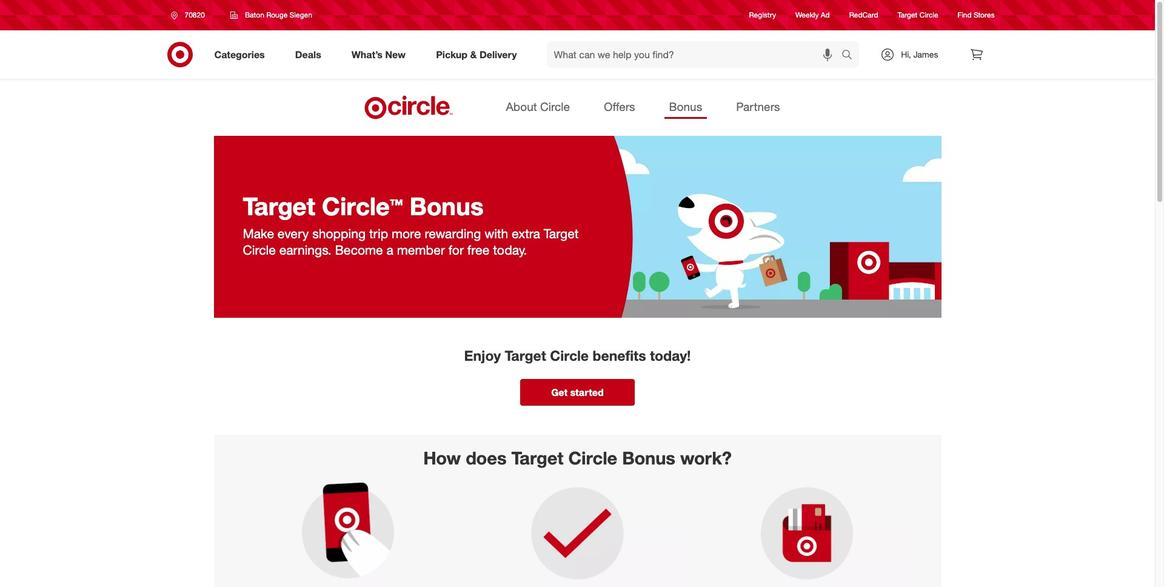 Task type: vqa. For each thing, say whether or not it's contained in the screenshot.
More at top
yes



Task type: describe. For each thing, give the bounding box(es) containing it.
registry
[[750, 11, 777, 20]]

about circle link
[[501, 96, 575, 119]]

james
[[914, 49, 939, 59]]

baton rouge siegen
[[245, 10, 312, 19]]

hi, james
[[902, 49, 939, 59]]

every
[[278, 226, 309, 241]]

weekly ad
[[796, 11, 830, 20]]

weekly
[[796, 11, 819, 20]]

categories
[[214, 48, 265, 60]]

shopping
[[313, 226, 366, 241]]

baton
[[245, 10, 264, 19]]

what's new
[[352, 48, 406, 60]]

a
[[387, 242, 394, 258]]

bonus inside target circle ™ bonus make every shopping trip more rewarding with extra target circle earnings. become a member for free today.
[[410, 191, 484, 222]]

registry link
[[750, 10, 777, 20]]

find stores link
[[958, 10, 995, 20]]

extra
[[512, 226, 540, 241]]

rouge
[[266, 10, 288, 19]]

enjoy
[[464, 347, 501, 364]]

earnings.
[[279, 242, 332, 258]]

target circle link
[[898, 10, 939, 20]]

categories link
[[204, 41, 280, 68]]

new
[[385, 48, 406, 60]]

pickup & delivery link
[[426, 41, 532, 68]]

deals
[[295, 48, 321, 60]]

more
[[392, 226, 421, 241]]

about
[[506, 99, 537, 113]]

bonus link
[[665, 96, 707, 119]]

target circle ™ bonus make every shopping trip more rewarding with extra target circle earnings. become a member for free today.
[[243, 191, 579, 258]]

find
[[958, 11, 972, 20]]

find stores
[[958, 11, 995, 20]]

does
[[466, 447, 507, 469]]

stores
[[974, 11, 995, 20]]

about circle
[[506, 99, 570, 113]]

™
[[390, 194, 403, 221]]

target right enjoy on the bottom
[[505, 347, 546, 364]]

target circle logo image
[[363, 95, 455, 120]]

partners link
[[732, 96, 785, 119]]

today!
[[650, 347, 691, 364]]

2 vertical spatial bonus
[[623, 447, 676, 469]]

target up every
[[243, 191, 315, 222]]

delivery
[[480, 48, 517, 60]]



Task type: locate. For each thing, give the bounding box(es) containing it.
redcard link
[[850, 10, 879, 20]]

redcard
[[850, 11, 879, 20]]

get started
[[552, 386, 604, 399]]

target
[[898, 11, 918, 20], [243, 191, 315, 222], [544, 226, 579, 241], [505, 347, 546, 364], [512, 447, 564, 469]]

bonus left work?
[[623, 447, 676, 469]]

rewarding
[[425, 226, 481, 241]]

target right extra
[[544, 226, 579, 241]]

offers
[[604, 99, 636, 113]]

&
[[470, 48, 477, 60]]

target right does
[[512, 447, 564, 469]]

become
[[335, 242, 383, 258]]

search
[[837, 49, 866, 62]]

benefits
[[593, 347, 646, 364]]

for
[[449, 242, 464, 258]]

work?
[[681, 447, 732, 469]]

target circle
[[898, 11, 939, 20]]

bonus up rewarding
[[410, 191, 484, 222]]

70820 button
[[163, 4, 218, 26]]

with
[[485, 226, 508, 241]]

make
[[243, 226, 274, 241]]

search button
[[837, 41, 866, 70]]

baton rouge siegen button
[[223, 4, 320, 26]]

pickup
[[436, 48, 468, 60]]

how does target circle bonus work?
[[424, 447, 732, 469]]

circle
[[920, 11, 939, 20], [541, 99, 570, 113], [322, 191, 390, 222], [243, 242, 276, 258], [550, 347, 589, 364], [569, 447, 618, 469]]

member
[[397, 242, 445, 258]]

siegen
[[290, 10, 312, 19]]

offers link
[[599, 96, 640, 119]]

ad
[[821, 11, 830, 20]]

pickup & delivery
[[436, 48, 517, 60]]

bonus
[[670, 99, 703, 113], [410, 191, 484, 222], [623, 447, 676, 469]]

today.
[[493, 242, 527, 258]]

trip
[[369, 226, 388, 241]]

enjoy target circle benefits today!
[[464, 347, 691, 364]]

weekly ad link
[[796, 10, 830, 20]]

hi,
[[902, 49, 912, 59]]

get started link
[[520, 379, 635, 406]]

0 vertical spatial bonus
[[670, 99, 703, 113]]

get
[[552, 386, 568, 399]]

What can we help you find? suggestions appear below search field
[[547, 41, 845, 68]]

how
[[424, 447, 461, 469]]

what's new link
[[341, 41, 421, 68]]

target up hi,
[[898, 11, 918, 20]]

what's
[[352, 48, 383, 60]]

70820
[[185, 10, 205, 19]]

1 vertical spatial bonus
[[410, 191, 484, 222]]

deals link
[[285, 41, 337, 68]]

partners
[[737, 99, 780, 113]]

free
[[468, 242, 490, 258]]

started
[[571, 386, 604, 399]]

bonus down what can we help you find? suggestions appear below search box
[[670, 99, 703, 113]]



